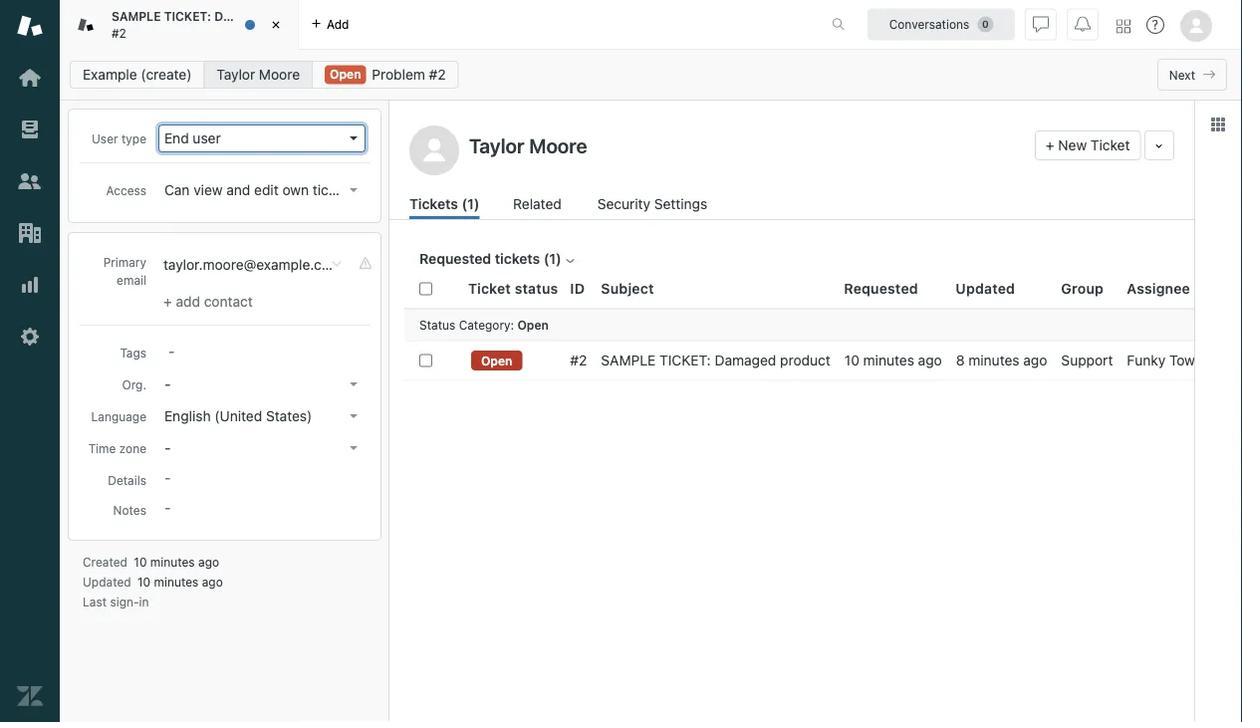 Task type: describe. For each thing, give the bounding box(es) containing it.
(1) inside tickets (1) link
[[462, 196, 480, 212]]

org.
[[122, 378, 147, 392]]

sample ticket: damaged product link
[[601, 352, 831, 370]]

town
[[1170, 352, 1204, 369]]

next
[[1170, 68, 1196, 82]]

secondary element
[[60, 55, 1243, 95]]

ticket status
[[468, 280, 559, 297]]

customers image
[[17, 168, 43, 194]]

and
[[227, 182, 251, 198]]

group
[[1062, 280, 1104, 297]]

in
[[139, 595, 149, 609]]

tickets (1) link
[[410, 193, 480, 219]]

taylor
[[217, 66, 255, 83]]

1 horizontal spatial tickets
[[495, 251, 540, 267]]

2 horizontal spatial open
[[518, 318, 549, 332]]

button displays agent's chat status as invisible. image
[[1034, 16, 1050, 32]]

tickets inside button
[[313, 182, 356, 198]]

- button for time zone
[[158, 435, 366, 462]]

tickets
[[410, 196, 458, 212]]

status
[[515, 280, 559, 297]]

english
[[164, 408, 211, 425]]

sign-
[[110, 595, 139, 609]]

status category : open
[[420, 318, 549, 332]]

english (united states) button
[[158, 403, 366, 431]]

product for sample ticket: damaged product #2
[[273, 10, 320, 24]]

main element
[[0, 0, 60, 723]]

states)
[[266, 408, 312, 425]]

8 minutes ago
[[957, 352, 1048, 369]]

end user button
[[158, 125, 366, 152]]

sample for sample ticket: damaged product
[[601, 352, 656, 369]]

requested for requested tickets (1)
[[420, 251, 492, 267]]

10 minutes ago
[[845, 352, 943, 369]]

end user
[[164, 130, 221, 147]]

+ for + new ticket
[[1046, 137, 1055, 153]]

category
[[459, 318, 511, 332]]

funky
[[1128, 352, 1166, 369]]

requested tickets (1)
[[420, 251, 562, 267]]

security
[[598, 196, 651, 212]]

problem #2
[[372, 66, 446, 83]]

security settings link
[[598, 193, 714, 219]]

user
[[92, 132, 118, 146]]

created 10 minutes ago updated 10 minutes ago last sign-in
[[83, 555, 223, 609]]

- for org.
[[164, 376, 171, 393]]

last
[[83, 595, 107, 609]]

zendesk support image
[[17, 13, 43, 39]]

1 horizontal spatial (1)
[[544, 251, 562, 267]]

conversations button
[[868, 8, 1016, 40]]

assignee
[[1128, 280, 1191, 297]]

ticket inside button
[[1091, 137, 1131, 153]]

(united
[[215, 408, 262, 425]]

view
[[194, 182, 223, 198]]

organizations image
[[17, 220, 43, 246]]

1 vertical spatial add
[[176, 294, 200, 310]]

+ new ticket button
[[1035, 131, 1142, 160]]

get help image
[[1147, 16, 1165, 34]]

apps image
[[1211, 117, 1227, 133]]

funky town
[[1128, 352, 1204, 369]]

arrow down image for user
[[350, 137, 358, 141]]

support
[[1062, 352, 1114, 369]]

settings
[[655, 196, 708, 212]]

1 horizontal spatial updated
[[956, 280, 1016, 297]]

get started image
[[17, 65, 43, 91]]

requested for requested
[[845, 280, 919, 297]]

security settings
[[598, 196, 708, 212]]

created
[[83, 555, 128, 569]]

- button for org.
[[158, 371, 366, 399]]

2 vertical spatial 10
[[138, 575, 151, 589]]

next button
[[1158, 59, 1228, 91]]

zendesk image
[[17, 684, 43, 710]]

admin image
[[17, 324, 43, 350]]

can view and edit own tickets only button
[[158, 176, 386, 204]]

example (create) button
[[70, 61, 205, 89]]

add inside popup button
[[327, 17, 349, 31]]



Task type: locate. For each thing, give the bounding box(es) containing it.
- button up english (united states) button
[[158, 371, 366, 399]]

0 vertical spatial damaged
[[214, 10, 270, 24]]

0 vertical spatial (1)
[[462, 196, 480, 212]]

0 vertical spatial ticket:
[[164, 10, 211, 24]]

ticket: inside 'link'
[[660, 352, 711, 369]]

open down add popup button
[[330, 67, 361, 81]]

1 vertical spatial arrow down image
[[350, 447, 358, 451]]

sample down subject
[[601, 352, 656, 369]]

2 vertical spatial open
[[481, 354, 513, 368]]

grid
[[390, 269, 1221, 723]]

1 vertical spatial requested
[[845, 280, 919, 297]]

1 horizontal spatial +
[[1046, 137, 1055, 153]]

language
[[91, 410, 147, 424]]

email
[[117, 273, 147, 287]]

arrow down image inside english (united states) button
[[350, 415, 358, 419]]

0 horizontal spatial tickets
[[313, 182, 356, 198]]

2 vertical spatial arrow down image
[[350, 415, 358, 419]]

open down category
[[481, 354, 513, 368]]

add
[[327, 17, 349, 31], [176, 294, 200, 310]]

notifications image
[[1075, 16, 1091, 32]]

8
[[957, 352, 965, 369]]

add button
[[299, 0, 361, 49]]

1 vertical spatial +
[[163, 294, 172, 310]]

tab containing sample ticket: damaged product
[[60, 0, 320, 50]]

0 vertical spatial sample
[[112, 10, 161, 24]]

1 arrow down image from the top
[[350, 137, 358, 141]]

views image
[[17, 117, 43, 143]]

#2 right problem
[[429, 66, 446, 83]]

Select All Tickets checkbox
[[420, 282, 433, 295]]

ticket: inside sample ticket: damaged product #2
[[164, 10, 211, 24]]

3 arrow down image from the top
[[350, 415, 358, 419]]

None checkbox
[[420, 354, 433, 367]]

+ add contact
[[163, 294, 253, 310]]

0 horizontal spatial ticket
[[468, 280, 511, 297]]

0 vertical spatial arrow down image
[[350, 137, 358, 141]]

user type
[[92, 132, 147, 146]]

ticket right new
[[1091, 137, 1131, 153]]

1 horizontal spatial ticket:
[[660, 352, 711, 369]]

+ new ticket
[[1046, 137, 1131, 153]]

time
[[88, 442, 116, 455]]

access
[[106, 183, 147, 197]]

1 vertical spatial updated
[[83, 575, 131, 589]]

example
[[83, 66, 137, 83]]

open right : on the top of page
[[518, 318, 549, 332]]

damaged for sample ticket: damaged product #2
[[214, 10, 270, 24]]

arrow down image
[[350, 137, 358, 141], [350, 383, 358, 387], [350, 415, 358, 419]]

0 horizontal spatial requested
[[420, 251, 492, 267]]

0 vertical spatial tickets
[[313, 182, 356, 198]]

1 vertical spatial sample
[[601, 352, 656, 369]]

- for time zone
[[164, 440, 171, 456]]

#2 inside sample ticket: damaged product #2
[[112, 26, 126, 40]]

(1) up status
[[544, 251, 562, 267]]

updated inside created 10 minutes ago updated 10 minutes ago last sign-in
[[83, 575, 131, 589]]

updated
[[956, 280, 1016, 297], [83, 575, 131, 589]]

taylor.moore@example.com
[[163, 257, 342, 273]]

arrow down image for -
[[350, 447, 358, 451]]

damaged
[[214, 10, 270, 24], [715, 352, 777, 369]]

-
[[164, 376, 171, 393], [164, 440, 171, 456]]

new
[[1059, 137, 1088, 153]]

requested up 10 minutes ago at right
[[845, 280, 919, 297]]

0 horizontal spatial +
[[163, 294, 172, 310]]

only
[[359, 182, 386, 198]]

ticket down the requested tickets (1)
[[468, 280, 511, 297]]

tickets right own
[[313, 182, 356, 198]]

primary email
[[103, 255, 147, 287]]

1 vertical spatial -
[[164, 440, 171, 456]]

product up moore
[[273, 10, 320, 24]]

1 vertical spatial #2
[[429, 66, 446, 83]]

0 vertical spatial -
[[164, 376, 171, 393]]

tickets up 'ticket status'
[[495, 251, 540, 267]]

arrow down image down english (united states) button
[[350, 447, 358, 451]]

0 vertical spatial open
[[330, 67, 361, 81]]

taylor moore link
[[204, 61, 313, 89]]

2 vertical spatial #2
[[571, 352, 587, 369]]

product
[[273, 10, 320, 24], [781, 352, 831, 369]]

can view and edit own tickets only
[[164, 182, 386, 198]]

0 vertical spatial arrow down image
[[350, 188, 358, 192]]

1 vertical spatial ticket:
[[660, 352, 711, 369]]

2 arrow down image from the top
[[350, 383, 358, 387]]

#2 down id
[[571, 352, 587, 369]]

- button
[[158, 371, 366, 399], [158, 435, 366, 462]]

tags
[[120, 346, 147, 360]]

add right close icon
[[327, 17, 349, 31]]

tabs tab list
[[60, 0, 811, 50]]

example (create)
[[83, 66, 192, 83]]

type
[[122, 132, 147, 146]]

problem
[[372, 66, 425, 83]]

sample inside 'link'
[[601, 352, 656, 369]]

+ for + add contact
[[163, 294, 172, 310]]

grid containing ticket status
[[390, 269, 1221, 723]]

damaged inside 'link'
[[715, 352, 777, 369]]

updated up 8 minutes ago
[[956, 280, 1016, 297]]

None text field
[[463, 131, 1028, 160]]

+ left new
[[1046, 137, 1055, 153]]

arrow down image inside can view and edit own tickets only button
[[350, 188, 358, 192]]

edit
[[254, 182, 279, 198]]

subject
[[601, 280, 654, 297]]

requested inside grid
[[845, 280, 919, 297]]

open
[[330, 67, 361, 81], [518, 318, 549, 332], [481, 354, 513, 368]]

1 vertical spatial ticket
[[468, 280, 511, 297]]

2 - button from the top
[[158, 435, 366, 462]]

zone
[[119, 442, 147, 455]]

taylor moore
[[217, 66, 300, 83]]

0 vertical spatial - button
[[158, 371, 366, 399]]

status
[[420, 318, 456, 332]]

0 horizontal spatial updated
[[83, 575, 131, 589]]

add left contact
[[176, 294, 200, 310]]

updated down created on the bottom left
[[83, 575, 131, 589]]

ticket: for sample ticket: damaged product #2
[[164, 10, 211, 24]]

+ left contact
[[163, 294, 172, 310]]

damaged for sample ticket: damaged product
[[715, 352, 777, 369]]

0 horizontal spatial #2
[[112, 26, 126, 40]]

sample ticket: damaged product #2
[[112, 10, 320, 40]]

1 vertical spatial product
[[781, 352, 831, 369]]

sample
[[112, 10, 161, 24], [601, 352, 656, 369]]

sample up example (create)
[[112, 10, 161, 24]]

requested
[[420, 251, 492, 267], [845, 280, 919, 297]]

0 vertical spatial #2
[[112, 26, 126, 40]]

1 arrow down image from the top
[[350, 188, 358, 192]]

tickets (1)
[[410, 196, 480, 212]]

1 horizontal spatial sample
[[601, 352, 656, 369]]

related link
[[513, 193, 564, 219]]

1 horizontal spatial product
[[781, 352, 831, 369]]

close image
[[266, 15, 286, 35]]

- button down english (united states) button
[[158, 435, 366, 462]]

1 horizontal spatial #2
[[429, 66, 446, 83]]

0 vertical spatial +
[[1046, 137, 1055, 153]]

0 horizontal spatial ticket:
[[164, 10, 211, 24]]

1 vertical spatial open
[[518, 318, 549, 332]]

- right org.
[[164, 376, 171, 393]]

ticket
[[1091, 137, 1131, 153], [468, 280, 511, 297]]

minutes
[[864, 352, 915, 369], [969, 352, 1020, 369], [150, 555, 195, 569], [154, 575, 199, 589]]

- right zone
[[164, 440, 171, 456]]

1 - from the top
[[164, 376, 171, 393]]

ticket:
[[164, 10, 211, 24], [660, 352, 711, 369]]

notes
[[113, 503, 147, 517]]

can
[[164, 182, 190, 198]]

ticket inside grid
[[468, 280, 511, 297]]

tickets
[[313, 182, 356, 198], [495, 251, 540, 267]]

2 - from the top
[[164, 440, 171, 456]]

product inside sample ticket: damaged product #2
[[273, 10, 320, 24]]

arrow down image for can view and edit own tickets only
[[350, 188, 358, 192]]

1 vertical spatial 10
[[134, 555, 147, 569]]

ticket: for sample ticket: damaged product
[[660, 352, 711, 369]]

0 horizontal spatial damaged
[[214, 10, 270, 24]]

arrow down image left only
[[350, 188, 358, 192]]

(1) right tickets
[[462, 196, 480, 212]]

(1)
[[462, 196, 480, 212], [544, 251, 562, 267]]

#2 up example
[[112, 26, 126, 40]]

arrow down image
[[350, 188, 358, 192], [350, 447, 358, 451]]

(create)
[[141, 66, 192, 83]]

sample ticket: damaged product
[[601, 352, 831, 369]]

0 vertical spatial updated
[[956, 280, 1016, 297]]

1 horizontal spatial open
[[481, 354, 513, 368]]

#2 inside secondary element
[[429, 66, 446, 83]]

product for sample ticket: damaged product
[[781, 352, 831, 369]]

+ inside button
[[1046, 137, 1055, 153]]

0 horizontal spatial add
[[176, 294, 200, 310]]

0 vertical spatial ticket
[[1091, 137, 1131, 153]]

1 horizontal spatial add
[[327, 17, 349, 31]]

own
[[283, 182, 309, 198]]

+
[[1046, 137, 1055, 153], [163, 294, 172, 310]]

sample inside sample ticket: damaged product #2
[[112, 10, 161, 24]]

product left 10 minutes ago at right
[[781, 352, 831, 369]]

details
[[108, 473, 147, 487]]

reporting image
[[17, 272, 43, 298]]

0 horizontal spatial product
[[273, 10, 320, 24]]

sample for sample ticket: damaged product #2
[[112, 10, 161, 24]]

zendesk products image
[[1117, 19, 1131, 33]]

0 horizontal spatial open
[[330, 67, 361, 81]]

1 - button from the top
[[158, 371, 366, 399]]

product inside 'link'
[[781, 352, 831, 369]]

1 horizontal spatial damaged
[[715, 352, 777, 369]]

#2
[[112, 26, 126, 40], [429, 66, 446, 83], [571, 352, 587, 369]]

arrow down image for (united
[[350, 415, 358, 419]]

english (united states)
[[164, 408, 312, 425]]

1 vertical spatial (1)
[[544, 251, 562, 267]]

conversations
[[890, 17, 970, 31]]

requested up select all tickets checkbox
[[420, 251, 492, 267]]

user
[[193, 130, 221, 147]]

contact
[[204, 294, 253, 310]]

tab
[[60, 0, 320, 50]]

open inside secondary element
[[330, 67, 361, 81]]

damaged inside sample ticket: damaged product #2
[[214, 10, 270, 24]]

end
[[164, 130, 189, 147]]

2 arrow down image from the top
[[350, 447, 358, 451]]

0 vertical spatial product
[[273, 10, 320, 24]]

1 vertical spatial - button
[[158, 435, 366, 462]]

0 vertical spatial add
[[327, 17, 349, 31]]

1 horizontal spatial requested
[[845, 280, 919, 297]]

arrow down image inside end user button
[[350, 137, 358, 141]]

moore
[[259, 66, 300, 83]]

1 vertical spatial arrow down image
[[350, 383, 358, 387]]

- field
[[160, 340, 366, 362]]

related
[[513, 196, 562, 212]]

:
[[511, 318, 514, 332]]

id
[[571, 280, 585, 297]]

ago
[[919, 352, 943, 369], [1024, 352, 1048, 369], [198, 555, 219, 569], [202, 575, 223, 589]]

primary
[[103, 255, 147, 269]]

2 horizontal spatial #2
[[571, 352, 587, 369]]

0 vertical spatial 10
[[845, 352, 860, 369]]

0 vertical spatial requested
[[420, 251, 492, 267]]

1 horizontal spatial ticket
[[1091, 137, 1131, 153]]

1 vertical spatial tickets
[[495, 251, 540, 267]]

0 horizontal spatial sample
[[112, 10, 161, 24]]

0 horizontal spatial (1)
[[462, 196, 480, 212]]

10
[[845, 352, 860, 369], [134, 555, 147, 569], [138, 575, 151, 589]]

1 vertical spatial damaged
[[715, 352, 777, 369]]

time zone
[[88, 442, 147, 455]]



Task type: vqa. For each thing, say whether or not it's contained in the screenshot.
top TICKET:
yes



